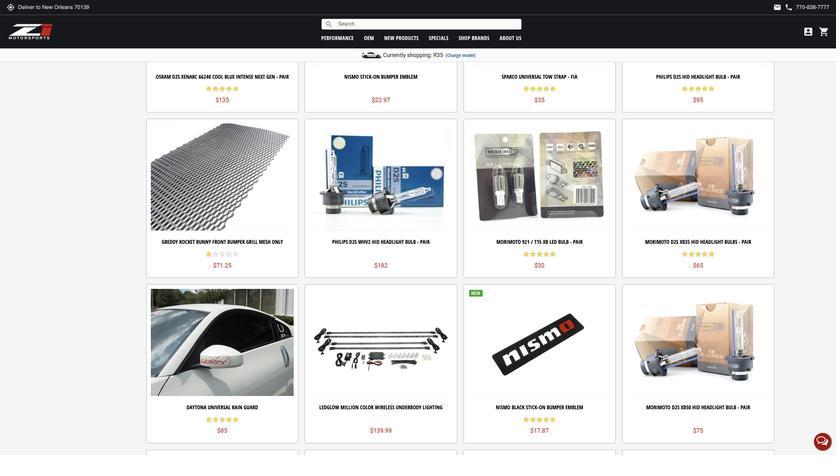 Task type: describe. For each thing, give the bounding box(es) containing it.
$71.25
[[213, 262, 232, 269]]

$75
[[694, 428, 704, 435]]

hid for morimoto d2s xb35 hid headlight bulbs - pair
[[692, 239, 699, 246]]

headlight for philips d2s whv2 hid headlight bulb - pair
[[381, 239, 404, 246]]

universal for daytona
[[208, 404, 231, 412]]

new
[[385, 34, 395, 42]]

new products link
[[385, 34, 419, 42]]

xenarc
[[181, 73, 197, 80]]

star star_border star_border star_border star_border
[[206, 251, 239, 258]]

about us
[[500, 34, 522, 42]]

$85
[[217, 428, 228, 435]]

2 star_border from the left
[[219, 251, 226, 258]]

shopping:
[[407, 52, 432, 58]]

0 vertical spatial bumper
[[381, 73, 399, 80]]

performance
[[322, 34, 354, 42]]

Search search field
[[333, 19, 522, 29]]

nismo stick-on bumper emblem
[[345, 73, 418, 80]]

0 horizontal spatial emblem
[[400, 73, 418, 80]]

morimoto for morimoto d2s xb50 hid headlight bulb - pair
[[647, 404, 671, 412]]

grill
[[246, 239, 258, 246]]

headlight for morimoto d2s xb35 hid headlight bulbs - pair
[[701, 239, 724, 246]]

xb50
[[681, 404, 692, 412]]

hid for philips d2s whv2 hid headlight bulb - pair
[[372, 239, 380, 246]]

daytona universal rain guard
[[187, 404, 258, 412]]

(change model) link
[[446, 52, 476, 58]]

4 star_border from the left
[[233, 251, 239, 258]]

d2s for xb50
[[672, 404, 680, 412]]

morimoto 921 / t15 xb led bulb - pair
[[497, 239, 583, 246]]

black
[[512, 404, 525, 412]]

r35
[[434, 52, 444, 58]]

universal for sparco
[[519, 73, 542, 80]]

hid for morimoto d2s xb50 hid headlight bulb - pair
[[693, 404, 701, 412]]

$22.97
[[372, 96, 390, 104]]

d2s for hid
[[674, 73, 682, 80]]

specials
[[429, 34, 449, 42]]

greddy rocket bunny front bumper grill mesh only
[[162, 239, 283, 246]]

rocket
[[179, 239, 195, 246]]

morimoto d2s xb35 hid headlight bulbs - pair
[[646, 239, 752, 246]]

philips for philips d2s hid headlight bulb - pair
[[657, 73, 673, 80]]

osram d2s xenarc 66240 cool blue intense next gen - pair
[[156, 73, 289, 80]]

d2s for xenarc
[[172, 73, 180, 80]]

/
[[531, 239, 533, 246]]

star star star star star for t15
[[523, 251, 557, 258]]

philips d2s hid headlight bulb - pair
[[657, 73, 741, 80]]

bumper for nismo black stick-on bumper emblem
[[547, 404, 565, 412]]

66240
[[199, 73, 211, 80]]

bunny
[[196, 239, 211, 246]]

$139.99
[[370, 428, 392, 435]]

million
[[341, 404, 359, 412]]

products
[[396, 34, 419, 42]]

star star star star star for 66240
[[206, 86, 239, 92]]

headlight up '$95'
[[692, 73, 715, 80]]

nismo for nismo stick-on bumper emblem
[[345, 73, 359, 80]]

only
[[272, 239, 283, 246]]

account_box link
[[802, 26, 816, 37]]

shopping_cart
[[819, 26, 830, 37]]

0 vertical spatial on
[[373, 73, 380, 80]]

strap
[[554, 73, 567, 80]]

nismo black stick-on bumper emblem
[[496, 404, 584, 412]]

morimoto for morimoto d2s xb35 hid headlight bulbs - pair
[[646, 239, 670, 246]]

morimoto for morimoto 921 / t15 xb led bulb - pair
[[497, 239, 521, 246]]

$182
[[375, 262, 388, 269]]

d2s for whv2
[[349, 239, 357, 246]]

mail link
[[774, 3, 782, 11]]

about us link
[[500, 34, 522, 42]]

921
[[523, 239, 530, 246]]

$35
[[535, 96, 545, 104]]

front
[[213, 239, 226, 246]]

phone link
[[785, 3, 830, 11]]

intense
[[236, 73, 254, 80]]

new products
[[385, 34, 419, 42]]

phone
[[785, 3, 793, 11]]

z1 motorsports logo image
[[8, 23, 53, 40]]

wireless
[[375, 404, 395, 412]]

color
[[360, 404, 374, 412]]

us
[[516, 34, 522, 42]]



Task type: locate. For each thing, give the bounding box(es) containing it.
d2s for xb35
[[671, 239, 679, 246]]

3 star_border from the left
[[226, 251, 233, 258]]

star star star star star
[[206, 86, 239, 92], [523, 86, 557, 92], [682, 86, 715, 92], [523, 251, 557, 258], [682, 251, 715, 258], [206, 417, 239, 423], [523, 417, 557, 423]]

bumper for greddy rocket bunny front bumper grill mesh only
[[228, 239, 245, 246]]

ledglow
[[320, 404, 339, 412]]

2 horizontal spatial bumper
[[547, 404, 565, 412]]

stick- right black
[[526, 404, 539, 412]]

xb
[[543, 239, 549, 246]]

star star star star star up $35
[[523, 86, 557, 92]]

0 vertical spatial nismo
[[345, 73, 359, 80]]

-
[[276, 73, 278, 80], [568, 73, 570, 80], [728, 73, 730, 80], [417, 239, 419, 246], [571, 239, 572, 246], [739, 239, 741, 246], [738, 404, 740, 412]]

search
[[325, 20, 333, 28]]

oem link
[[364, 34, 374, 42]]

(change
[[446, 52, 461, 58]]

1 vertical spatial stick-
[[526, 404, 539, 412]]

led
[[550, 239, 557, 246]]

morimoto d2s xb50 hid headlight bulb - pair
[[647, 404, 751, 412]]

0 horizontal spatial stick-
[[360, 73, 373, 80]]

blue
[[225, 73, 235, 80]]

1 horizontal spatial emblem
[[566, 404, 584, 412]]

emblem
[[400, 73, 418, 80], [566, 404, 584, 412]]

about
[[500, 34, 515, 42]]

on
[[373, 73, 380, 80], [539, 404, 546, 412]]

t15
[[535, 239, 542, 246]]

headlight left the bulbs
[[701, 239, 724, 246]]

model)
[[463, 52, 476, 58]]

star star star star star for guard
[[206, 417, 239, 423]]

0 horizontal spatial on
[[373, 73, 380, 80]]

star star star star star up $135
[[206, 86, 239, 92]]

cool
[[212, 73, 223, 80]]

nismo for nismo black stick-on bumper emblem
[[496, 404, 511, 412]]

shop
[[459, 34, 471, 42]]

0 horizontal spatial nismo
[[345, 73, 359, 80]]

$135
[[216, 96, 229, 104]]

bumper down currently
[[381, 73, 399, 80]]

oem
[[364, 34, 374, 42]]

star
[[206, 86, 212, 92], [212, 86, 219, 92], [219, 86, 226, 92], [226, 86, 233, 92], [233, 86, 239, 92], [523, 86, 530, 92], [530, 86, 537, 92], [537, 86, 543, 92], [543, 86, 550, 92], [550, 86, 557, 92], [682, 86, 689, 92], [689, 86, 695, 92], [695, 86, 702, 92], [702, 86, 709, 92], [709, 86, 715, 92], [206, 251, 212, 258], [523, 251, 530, 258], [530, 251, 537, 258], [537, 251, 543, 258], [543, 251, 550, 258], [550, 251, 557, 258], [682, 251, 689, 258], [689, 251, 695, 258], [695, 251, 702, 258], [702, 251, 709, 258], [709, 251, 715, 258], [206, 417, 212, 423], [212, 417, 219, 423], [219, 417, 226, 423], [226, 417, 233, 423], [233, 417, 239, 423], [523, 417, 530, 423], [530, 417, 537, 423], [537, 417, 543, 423], [543, 417, 550, 423], [550, 417, 557, 423]]

star star star star star up $17.87
[[523, 417, 557, 423]]

d2s
[[172, 73, 180, 80], [674, 73, 682, 80], [349, 239, 357, 246], [671, 239, 679, 246], [672, 404, 680, 412]]

1 horizontal spatial on
[[539, 404, 546, 412]]

ledglow million color wireless underbody lighting
[[320, 404, 443, 412]]

sparco
[[502, 73, 518, 80]]

star star star star star for hid
[[682, 251, 715, 258]]

1 horizontal spatial philips
[[657, 73, 673, 80]]

bumper
[[381, 73, 399, 80], [228, 239, 245, 246], [547, 404, 565, 412]]

0 horizontal spatial universal
[[208, 404, 231, 412]]

currently shopping: r35 (change model)
[[383, 52, 476, 58]]

mail
[[774, 3, 782, 11]]

1 star_border from the left
[[212, 251, 219, 258]]

philips
[[657, 73, 673, 80], [332, 239, 348, 246]]

0 vertical spatial philips
[[657, 73, 673, 80]]

my_location
[[7, 3, 15, 11]]

star star star star star up '$95'
[[682, 86, 715, 92]]

shop brands link
[[459, 34, 490, 42]]

next
[[255, 73, 265, 80]]

osram
[[156, 73, 171, 80]]

headlight
[[692, 73, 715, 80], [381, 239, 404, 246], [701, 239, 724, 246], [702, 404, 725, 412]]

philips for philips d2s whv2 hid headlight bulb - pair
[[332, 239, 348, 246]]

star star star star star for on
[[523, 417, 557, 423]]

philips d2s whv2 hid headlight bulb - pair
[[332, 239, 430, 246]]

headlight up the "$182"
[[381, 239, 404, 246]]

star star star star star up $65
[[682, 251, 715, 258]]

pair
[[279, 73, 289, 80], [731, 73, 741, 80], [420, 239, 430, 246], [574, 239, 583, 246], [742, 239, 752, 246], [741, 404, 751, 412]]

greddy
[[162, 239, 178, 246]]

1 vertical spatial philips
[[332, 239, 348, 246]]

underbody
[[396, 404, 422, 412]]

performance link
[[322, 34, 354, 42]]

gen
[[267, 73, 275, 80]]

1 vertical spatial universal
[[208, 404, 231, 412]]

1 horizontal spatial nismo
[[496, 404, 511, 412]]

morimoto left 921
[[497, 239, 521, 246]]

whv2
[[358, 239, 371, 246]]

universal left rain
[[208, 404, 231, 412]]

fia
[[571, 73, 578, 80]]

bulb
[[716, 73, 727, 80], [406, 239, 416, 246], [559, 239, 569, 246], [726, 404, 737, 412]]

star star star star star up the $85
[[206, 417, 239, 423]]

1 horizontal spatial stick-
[[526, 404, 539, 412]]

1 horizontal spatial bumper
[[381, 73, 399, 80]]

currently
[[383, 52, 406, 58]]

0 vertical spatial universal
[[519, 73, 542, 80]]

0 vertical spatial emblem
[[400, 73, 418, 80]]

stick-
[[360, 73, 373, 80], [526, 404, 539, 412]]

headlight right xb50
[[702, 404, 725, 412]]

2 vertical spatial bumper
[[547, 404, 565, 412]]

on up "$22.97" on the left top
[[373, 73, 380, 80]]

headlight for morimoto d2s xb50 hid headlight bulb - pair
[[702, 404, 725, 412]]

brands
[[472, 34, 490, 42]]

star star star star star for strap
[[523, 86, 557, 92]]

$17.87
[[531, 428, 549, 435]]

account_box
[[804, 26, 814, 37]]

morimoto
[[497, 239, 521, 246], [646, 239, 670, 246], [647, 404, 671, 412]]

0 horizontal spatial philips
[[332, 239, 348, 246]]

tow
[[543, 73, 553, 80]]

lighting
[[423, 404, 443, 412]]

1 horizontal spatial universal
[[519, 73, 542, 80]]

star star star star star up the $32
[[523, 251, 557, 258]]

bumper up $17.87
[[547, 404, 565, 412]]

shopping_cart link
[[818, 26, 830, 37]]

1 vertical spatial nismo
[[496, 404, 511, 412]]

xb35
[[680, 239, 690, 246]]

star star star star star for headlight
[[682, 86, 715, 92]]

0 vertical spatial stick-
[[360, 73, 373, 80]]

sparco universal tow strap - fia
[[502, 73, 578, 80]]

bumper left grill
[[228, 239, 245, 246]]

bulbs
[[725, 239, 738, 246]]

morimoto left xb50
[[647, 404, 671, 412]]

mesh
[[259, 239, 271, 246]]

$95
[[694, 96, 704, 104]]

on up $17.87
[[539, 404, 546, 412]]

$65
[[694, 262, 704, 269]]

specials link
[[429, 34, 449, 42]]

morimoto left xb35
[[646, 239, 670, 246]]

mail phone
[[774, 3, 793, 11]]

$32
[[535, 262, 545, 269]]

1 vertical spatial bumper
[[228, 239, 245, 246]]

shop brands
[[459, 34, 490, 42]]

stick- up "$22.97" on the left top
[[360, 73, 373, 80]]

0 horizontal spatial bumper
[[228, 239, 245, 246]]

1 vertical spatial emblem
[[566, 404, 584, 412]]

universal left "tow"
[[519, 73, 542, 80]]

daytona
[[187, 404, 207, 412]]

guard
[[244, 404, 258, 412]]

rain
[[232, 404, 243, 412]]

1 vertical spatial on
[[539, 404, 546, 412]]



Task type: vqa. For each thing, say whether or not it's contained in the screenshot.
34
no



